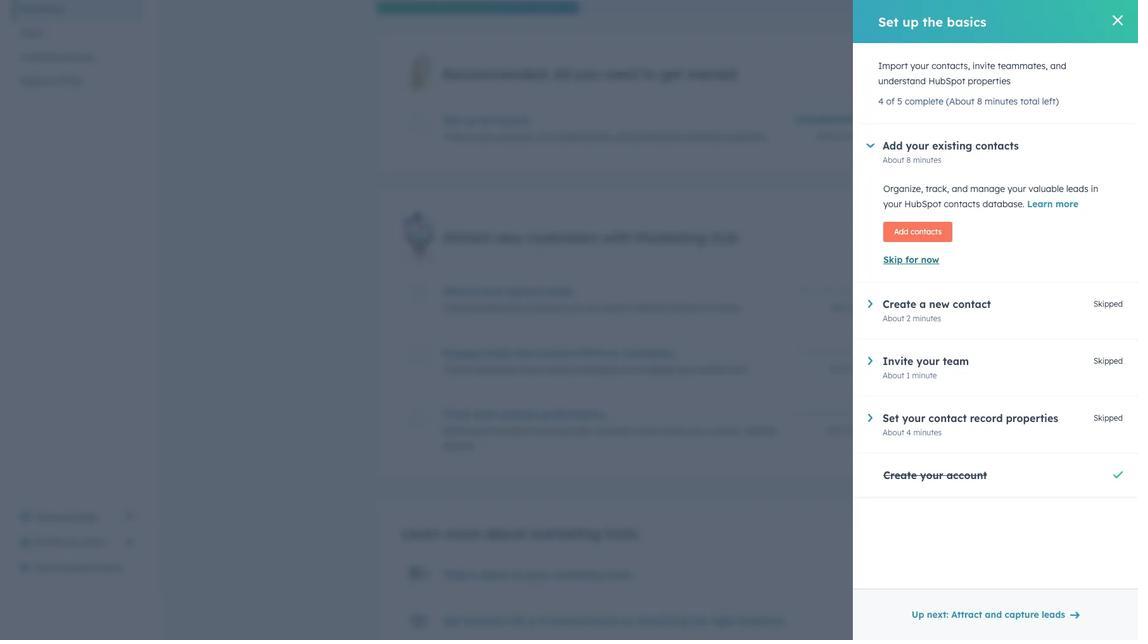 Task type: locate. For each thing, give the bounding box(es) containing it.
import inside import your contacts, invite teammates, and understand hubspot properties
[[879, 60, 909, 72]]

caret image up about 22 minutes
[[869, 414, 873, 422]]

1 0% from the top
[[879, 348, 890, 357]]

your
[[911, 60, 930, 72], [476, 131, 494, 143], [906, 140, 930, 152], [1008, 183, 1027, 195], [884, 198, 903, 210], [917, 355, 941, 368], [676, 364, 695, 376], [903, 412, 926, 425], [472, 426, 491, 437], [688, 426, 707, 437], [921, 469, 944, 482], [58, 512, 77, 523], [62, 537, 81, 549], [525, 569, 549, 582]]

with up attract and capture leads button on the top
[[603, 229, 632, 247]]

contacts up manage
[[976, 140, 1020, 152]]

0 vertical spatial add
[[883, 140, 903, 152]]

1 horizontal spatial convert
[[599, 303, 631, 314]]

of inside set up the basics dialog
[[887, 96, 895, 107]]

contact inside create a new contact about 2 minutes
[[953, 298, 992, 311]]

and right next:
[[986, 609, 1003, 621]]

0 horizontal spatial team
[[83, 537, 105, 549]]

4 up create your account
[[907, 428, 912, 438]]

2 0% from the top
[[879, 409, 890, 419]]

1 vertical spatial customers
[[622, 347, 675, 360]]

2 vertical spatial contact
[[929, 412, 968, 425]]

1 vertical spatial a
[[471, 569, 477, 582]]

8 down [object object] complete "progress bar"
[[841, 131, 846, 141]]

learn inside "button"
[[1028, 198, 1054, 210]]

visitors'
[[709, 426, 741, 437]]

set up the basics
[[879, 14, 987, 29]]

create left professional-
[[444, 303, 471, 314]]

0 vertical spatial more
[[1056, 198, 1079, 210]]

more inside track and analyze performance install your hubspot tracking code, and learn more about your visitors' website activity
[[637, 426, 658, 437]]

0 vertical spatial about
[[661, 426, 686, 437]]

add inside the add your existing contacts about 8 minutes
[[883, 140, 903, 152]]

2 horizontal spatial a
[[920, 298, 927, 311]]

0 vertical spatial invite
[[883, 355, 914, 368]]

more inside "button"
[[1056, 198, 1079, 210]]

to right the forms on the top
[[588, 303, 597, 314]]

skipped for invite your team
[[1095, 356, 1124, 366]]

teammates, up total
[[998, 60, 1049, 72]]

create up 2
[[883, 298, 917, 311]]

0 vertical spatial contact
[[953, 298, 992, 311]]

0 horizontal spatial about
[[485, 525, 526, 543]]

1 horizontal spatial understand
[[879, 75, 927, 87]]

1 vertical spatial skipped
[[1095, 356, 1124, 366]]

1 vertical spatial more
[[637, 426, 658, 437]]

account
[[947, 469, 988, 482]]

demo right the 'overview'
[[99, 562, 123, 574]]

0 vertical spatial tools
[[605, 525, 638, 543]]

marketing up sales
[[20, 3, 63, 15]]

a for take
[[471, 569, 477, 582]]

sales button
[[13, 21, 142, 45]]

invite
[[883, 355, 914, 368], [36, 537, 60, 549]]

contact down skip for now button in the top of the page
[[953, 298, 992, 311]]

more for learn more about marketing tools
[[445, 525, 481, 543]]

basics for set up the basics import your contacts, invite teammates, and understand hubspot properties
[[499, 114, 530, 127]]

1 horizontal spatial teammates,
[[998, 60, 1049, 72]]

8 right (about
[[978, 96, 983, 107]]

website right visitors'
[[744, 426, 776, 437]]

caret image down about 8 minutes left
[[867, 143, 875, 148]]

basics inside set up the basics import your contacts, invite teammates, and understand hubspot properties
[[499, 114, 530, 127]]

more for learn more
[[1056, 198, 1079, 210]]

0 vertical spatial invite
[[973, 60, 996, 72]]

0 vertical spatial set
[[879, 14, 899, 29]]

1 vertical spatial invite
[[538, 131, 561, 143]]

2
[[907, 314, 911, 323]]

all
[[554, 65, 571, 83]]

teammates, inside import your contacts, invite teammates, and understand hubspot properties
[[998, 60, 1049, 72]]

about 22 minutes
[[827, 426, 890, 435]]

3 skipped from the top
[[1095, 413, 1124, 423]]

about inside invite your team about 1 minute
[[883, 371, 905, 380]]

leads inside button
[[1043, 609, 1066, 621]]

start overview demo
[[36, 562, 123, 574]]

team inside invite your team about 1 minute
[[944, 355, 970, 368]]

and inside set up the basics import your contacts, invite teammates, and understand hubspot properties
[[616, 131, 632, 143]]

1 vertical spatial properties
[[724, 131, 767, 143]]

2 vertical spatial skipped
[[1095, 413, 1124, 423]]

understand down set up the basics button
[[634, 131, 682, 143]]

set your contact record properties about 4 minutes
[[883, 412, 1059, 438]]

customer
[[20, 51, 61, 63]]

contacts, inside set up the basics import your contacts, invite teammates, and understand hubspot properties
[[497, 131, 535, 143]]

about left "7"
[[832, 303, 853, 312]]

website inside attract and capture leads create professional-looking forms to convert website visitors into leads
[[633, 303, 665, 314]]

and up left)
[[1051, 60, 1067, 72]]

minutes inside 'set your contact record properties about 4 minutes'
[[914, 428, 942, 438]]

0% up about 4 minutes
[[879, 348, 890, 357]]

new
[[496, 229, 524, 247], [930, 298, 950, 311]]

minutes inside create a new contact about 2 minutes
[[913, 314, 942, 323]]

import
[[879, 60, 909, 72], [444, 131, 473, 143]]

to left get at top right
[[643, 65, 657, 83]]

get
[[444, 615, 461, 628]]

add down the 80%
[[883, 140, 903, 152]]

website left visitors
[[633, 303, 665, 314]]

minutes up create your account
[[914, 428, 942, 438]]

0% up about 22 minutes
[[879, 409, 890, 419]]

1 horizontal spatial customers
[[622, 347, 675, 360]]

2 vertical spatial more
[[445, 525, 481, 543]]

right
[[711, 615, 736, 628]]

1 vertical spatial up
[[463, 114, 476, 127]]

and inside organize, track, and manage your valuable leads in your hubspot contacts database.
[[952, 183, 969, 195]]

1 vertical spatial capture
[[1005, 609, 1040, 621]]

1 vertical spatial started
[[465, 615, 501, 628]]

1 vertical spatial website
[[744, 426, 776, 437]]

more up take
[[445, 525, 481, 543]]

0 vertical spatial properties
[[969, 75, 1011, 87]]

learn for learn more about marketing tools
[[402, 525, 441, 543]]

0 vertical spatial the
[[923, 14, 944, 29]]

1 horizontal spatial marketing
[[636, 229, 706, 247]]

0 vertical spatial 8
[[978, 96, 983, 107]]

about 4 minutes
[[831, 364, 890, 374]]

convert down attract and capture leads button on the top
[[599, 303, 631, 314]]

1 vertical spatial set
[[444, 114, 460, 127]]

0 vertical spatial contacts,
[[932, 60, 971, 72]]

website inside track and analyze performance install your hubspot tracking code, and learn more about your visitors' website activity
[[744, 426, 776, 437]]

caret image for add
[[867, 143, 875, 148]]

and down engage leads and convert them to customers button
[[623, 364, 640, 376]]

marketing left hub
[[636, 229, 706, 247]]

0 vertical spatial with
[[603, 229, 632, 247]]

minutes left 1
[[862, 364, 890, 374]]

a inside create a new contact about 2 minutes
[[920, 298, 927, 311]]

1 horizontal spatial 8
[[907, 155, 912, 165]]

up inside dialog
[[903, 14, 919, 29]]

4
[[879, 96, 884, 107], [855, 364, 859, 374], [907, 428, 912, 438], [539, 615, 545, 628]]

a for create
[[920, 298, 927, 311]]

contact left record
[[929, 412, 968, 425]]

create down engage
[[444, 364, 471, 376]]

0 vertical spatial convert
[[599, 303, 631, 314]]

attract inside attract and capture leads create professional-looking forms to convert website visitors into leads
[[444, 286, 479, 298]]

about right 22
[[883, 428, 905, 438]]

set
[[879, 14, 899, 29], [444, 114, 460, 127], [883, 412, 900, 425]]

contact
[[953, 298, 992, 311], [697, 364, 729, 376], [929, 412, 968, 425]]

install
[[444, 426, 470, 437]]

invite
[[973, 60, 996, 72], [538, 131, 561, 143]]

2 vertical spatial contacts
[[911, 227, 942, 237]]

caret image right "7"
[[869, 300, 873, 308]]

of
[[887, 96, 895, 107], [512, 569, 522, 582]]

contact left lists
[[697, 364, 729, 376]]

2 skipped from the top
[[1095, 356, 1124, 366]]

1 horizontal spatial up
[[903, 14, 919, 29]]

0 vertical spatial a
[[920, 298, 927, 311]]

contacts down track,
[[945, 198, 981, 210]]

and down set up the basics button
[[616, 131, 632, 143]]

team down plan
[[83, 537, 105, 549]]

leads
[[1067, 183, 1089, 195], [547, 286, 574, 298], [718, 303, 741, 314], [485, 347, 512, 360], [1043, 609, 1066, 621]]

1 horizontal spatial website
[[744, 426, 776, 437]]

your inside invite your team about 1 minute
[[917, 355, 941, 368]]

invite your team about 1 minute
[[883, 355, 970, 380]]

get started with a 4 minute lesson on attracting the right audience link
[[444, 615, 785, 628]]

looking
[[528, 303, 559, 314]]

1 vertical spatial invite
[[36, 537, 60, 549]]

attract and capture leads button
[[444, 286, 787, 298]]

0 horizontal spatial teammates,
[[563, 131, 613, 143]]

properties inside set up the basics import your contacts, invite teammates, and understand hubspot properties
[[724, 131, 767, 143]]

8 inside the add your existing contacts about 8 minutes
[[907, 155, 912, 165]]

1 horizontal spatial team
[[944, 355, 970, 368]]

2 vertical spatial attract
[[952, 609, 983, 621]]

demo for a
[[480, 569, 509, 582]]

1 horizontal spatial basics
[[948, 14, 987, 29]]

8 for 4
[[978, 96, 983, 107]]

set for set your contact record properties about 4 minutes
[[883, 412, 900, 425]]

set for set up the basics import your contacts, invite teammates, and understand hubspot properties
[[444, 114, 460, 127]]

invite for invite your team
[[36, 537, 60, 549]]

0 horizontal spatial up
[[463, 114, 476, 127]]

0 vertical spatial skipped
[[1095, 299, 1124, 309]]

8 for add
[[907, 155, 912, 165]]

0 horizontal spatial website
[[633, 303, 665, 314]]

take
[[444, 569, 467, 582]]

1 vertical spatial of
[[512, 569, 522, 582]]

marketing inside button
[[20, 3, 63, 15]]

the inside set up the basics import your contacts, invite teammates, and understand hubspot properties
[[479, 114, 495, 127]]

invite inside invite your team about 1 minute
[[883, 355, 914, 368]]

(cms)
[[56, 75, 81, 87]]

1 vertical spatial add
[[895, 227, 909, 237]]

teammates, down set up the basics button
[[563, 131, 613, 143]]

invite your team button
[[13, 530, 142, 556]]

0 horizontal spatial convert
[[538, 347, 577, 360]]

2 vertical spatial properties
[[1007, 412, 1059, 425]]

2 horizontal spatial the
[[923, 14, 944, 29]]

about
[[817, 131, 839, 141], [883, 155, 905, 165], [832, 303, 853, 312], [883, 314, 905, 323], [831, 364, 853, 374], [883, 371, 905, 380], [827, 426, 849, 435], [883, 428, 905, 438]]

the left the right
[[692, 615, 708, 628]]

contacts up "now" on the right of the page
[[911, 227, 942, 237]]

forms
[[561, 303, 585, 314]]

more down valuable
[[1056, 198, 1079, 210]]

invite inside button
[[36, 537, 60, 549]]

0 vertical spatial 0%
[[879, 348, 890, 357]]

the for set up the basics
[[923, 14, 944, 29]]

0 vertical spatial started
[[688, 65, 737, 83]]

about down [object object] complete "progress bar"
[[817, 131, 839, 141]]

80%
[[875, 115, 890, 124]]

the down recommended:
[[479, 114, 495, 127]]

to inside engage leads and convert them to customers create conversion-ready email campaigns and engage your contact lists
[[609, 347, 619, 360]]

0 vertical spatial import
[[879, 60, 909, 72]]

about right the learn
[[661, 426, 686, 437]]

track and analyze performance button
[[444, 409, 787, 421]]

0 vertical spatial understand
[[879, 75, 927, 87]]

1 horizontal spatial minute
[[913, 371, 938, 380]]

set inside set up the basics import your contacts, invite teammates, and understand hubspot properties
[[444, 114, 460, 127]]

skipped
[[1095, 299, 1124, 309], [1095, 356, 1124, 366], [1095, 413, 1124, 423]]

0 horizontal spatial capture
[[505, 286, 544, 298]]

learn
[[613, 426, 634, 437]]

1 vertical spatial to
[[588, 303, 597, 314]]

the inside dialog
[[923, 14, 944, 29]]

0 horizontal spatial started
[[465, 615, 501, 628]]

0 vertical spatial new
[[496, 229, 524, 247]]

minutes left total
[[985, 96, 1019, 107]]

set inside 'set your contact record properties about 4 minutes'
[[883, 412, 900, 425]]

marketing
[[530, 525, 601, 543], [552, 569, 604, 582]]

8 up organize,
[[907, 155, 912, 165]]

about inside the add your existing contacts about 8 minutes
[[883, 155, 905, 165]]

1 horizontal spatial capture
[[1005, 609, 1040, 621]]

contacts inside button
[[911, 227, 942, 237]]

0 horizontal spatial a
[[471, 569, 477, 582]]

2 vertical spatial set
[[883, 412, 900, 425]]

0 horizontal spatial with
[[504, 615, 526, 628]]

about left 2
[[883, 314, 905, 323]]

and right 'track'
[[475, 409, 494, 421]]

import inside set up the basics import your contacts, invite teammates, and understand hubspot properties
[[444, 131, 473, 143]]

team down create a new contact about 2 minutes
[[944, 355, 970, 368]]

professional-
[[474, 303, 528, 314]]

demo right take
[[480, 569, 509, 582]]

0 horizontal spatial invite
[[36, 537, 60, 549]]

with down "take a demo of your marketing tools"
[[504, 615, 526, 628]]

1 vertical spatial team
[[83, 537, 105, 549]]

1 vertical spatial the
[[479, 114, 495, 127]]

of down learn more about marketing tools
[[512, 569, 522, 582]]

basics up import your contacts, invite teammates, and understand hubspot properties
[[948, 14, 987, 29]]

customers inside engage leads and convert them to customers create conversion-ready email campaigns and engage your contact lists
[[622, 347, 675, 360]]

a right take
[[471, 569, 477, 582]]

new inside create a new contact about 2 minutes
[[930, 298, 950, 311]]

view your plan link
[[13, 505, 142, 530]]

learn more
[[1028, 198, 1079, 210]]

0 vertical spatial of
[[887, 96, 895, 107]]

about left 1
[[883, 371, 905, 380]]

1 vertical spatial understand
[[634, 131, 682, 143]]

create
[[883, 298, 917, 311], [444, 303, 471, 314], [444, 364, 471, 376], [884, 469, 918, 482]]

2 horizontal spatial 8
[[978, 96, 983, 107]]

skipped for set your contact record properties
[[1095, 413, 1124, 423]]

a down take a demo of your marketing tools link
[[529, 615, 536, 628]]

0 vertical spatial team
[[944, 355, 970, 368]]

to right them at the right bottom of the page
[[609, 347, 619, 360]]

about down the left
[[883, 155, 905, 165]]

1 vertical spatial attract
[[444, 286, 479, 298]]

your marketing tools progress progress bar
[[376, 1, 579, 14]]

understand up 5
[[879, 75, 927, 87]]

basics down recommended:
[[499, 114, 530, 127]]

1 skipped from the top
[[1095, 299, 1124, 309]]

0% for track and analyze performance
[[879, 409, 890, 419]]

0 horizontal spatial more
[[445, 525, 481, 543]]

invite up start
[[36, 537, 60, 549]]

of left 5
[[887, 96, 895, 107]]

convert inside attract and capture leads create professional-looking forms to convert website visitors into leads
[[599, 303, 631, 314]]

minute left lesson
[[549, 615, 584, 628]]

0 horizontal spatial to
[[588, 303, 597, 314]]

contact inside 'set your contact record properties about 4 minutes'
[[929, 412, 968, 425]]

add up skip
[[895, 227, 909, 237]]

marketing up take a demo of your marketing tools link
[[530, 525, 601, 543]]

up for set up the basics import your contacts, invite teammates, and understand hubspot properties
[[463, 114, 476, 127]]

0 horizontal spatial marketing
[[20, 3, 63, 15]]

2 vertical spatial a
[[529, 615, 536, 628]]

team for invite your team about 1 minute
[[944, 355, 970, 368]]

properties
[[969, 75, 1011, 87], [724, 131, 767, 143], [1007, 412, 1059, 425]]

1 horizontal spatial invite
[[973, 60, 996, 72]]

basics
[[948, 14, 987, 29], [499, 114, 530, 127]]

your inside 'set your contact record properties about 4 minutes'
[[903, 412, 926, 425]]

basics inside dialog
[[948, 14, 987, 29]]

1 vertical spatial 8
[[841, 131, 846, 141]]

0 horizontal spatial the
[[479, 114, 495, 127]]

your inside import your contacts, invite teammates, and understand hubspot properties
[[911, 60, 930, 72]]

minutes right 22
[[862, 426, 890, 435]]

1 horizontal spatial new
[[930, 298, 950, 311]]

0 horizontal spatial 8
[[841, 131, 846, 141]]

in
[[1092, 183, 1099, 195]]

and right track,
[[952, 183, 969, 195]]

create a new contact about 2 minutes
[[883, 298, 992, 323]]

start
[[36, 562, 56, 574]]

about
[[661, 426, 686, 437], [485, 525, 526, 543]]

caret image
[[867, 143, 875, 148], [869, 300, 873, 308], [869, 357, 873, 365], [869, 414, 873, 422]]

0 vertical spatial contacts
[[976, 140, 1020, 152]]

1 horizontal spatial learn
[[1028, 198, 1054, 210]]

add your existing contacts about 8 minutes
[[883, 140, 1020, 165]]

a down "now" on the right of the page
[[920, 298, 927, 311]]

0%
[[879, 348, 890, 357], [879, 409, 890, 419]]

started right get at top right
[[688, 65, 737, 83]]

0% for engage leads and convert them to customers
[[879, 348, 890, 357]]

up
[[903, 14, 919, 29], [463, 114, 476, 127]]

0 horizontal spatial of
[[512, 569, 522, 582]]

caret image for set
[[869, 414, 873, 422]]

up inside set up the basics import your contacts, invite teammates, and understand hubspot properties
[[463, 114, 476, 127]]

team inside button
[[83, 537, 105, 549]]

about left 22
[[827, 426, 849, 435]]

1 horizontal spatial demo
[[480, 569, 509, 582]]

minutes right 2
[[913, 314, 942, 323]]

0 horizontal spatial learn
[[402, 525, 441, 543]]

4 left 1
[[855, 364, 859, 374]]

0 horizontal spatial contacts,
[[497, 131, 535, 143]]

more right the learn
[[637, 426, 658, 437]]

minute inside invite your team about 1 minute
[[913, 371, 938, 380]]

add inside button
[[895, 227, 909, 237]]

minutes down existing
[[914, 155, 942, 165]]

marketing up lesson
[[552, 569, 604, 582]]

the right the 40% at the right top
[[923, 14, 944, 29]]

started right get
[[465, 615, 501, 628]]

view your plan
[[36, 512, 97, 523]]

to
[[643, 65, 657, 83], [588, 303, 597, 314], [609, 347, 619, 360]]

capture
[[505, 286, 544, 298], [1005, 609, 1040, 621]]

invite up 1
[[883, 355, 914, 368]]

and up professional-
[[482, 286, 502, 298]]

0 vertical spatial capture
[[505, 286, 544, 298]]

0 vertical spatial minute
[[913, 371, 938, 380]]

1 vertical spatial new
[[930, 298, 950, 311]]

attract and capture leads create professional-looking forms to convert website visitors into leads
[[444, 286, 741, 314]]

1 horizontal spatial with
[[603, 229, 632, 247]]

demo
[[99, 562, 123, 574], [480, 569, 509, 582]]

up next: attract and capture leads
[[912, 609, 1066, 621]]

take a demo of your marketing tools link
[[444, 569, 632, 582]]

audience
[[739, 615, 785, 628]]

basics for set up the basics
[[948, 14, 987, 29]]

engage leads and convert them to customers create conversion-ready email campaigns and engage your contact lists
[[444, 347, 748, 376]]

convert up the email
[[538, 347, 577, 360]]

0 horizontal spatial basics
[[499, 114, 530, 127]]

1 vertical spatial contact
[[697, 364, 729, 376]]

caret image down the about 7 minutes
[[869, 357, 873, 365]]

about up take a demo of your marketing tools link
[[485, 525, 526, 543]]

learn
[[1028, 198, 1054, 210], [402, 525, 441, 543]]

lists
[[732, 364, 748, 376]]

minute right 1
[[913, 371, 938, 380]]

learn more button
[[1028, 197, 1079, 212]]



Task type: describe. For each thing, give the bounding box(es) containing it.
up next: attract and capture leads button
[[904, 602, 1088, 628]]

track,
[[926, 183, 950, 195]]

create down about 22 minutes
[[884, 469, 918, 482]]

invite inside set up the basics import your contacts, invite teammates, and understand hubspot properties
[[538, 131, 561, 143]]

analyze
[[498, 409, 537, 421]]

website (cms) button
[[13, 69, 142, 93]]

minutes left the left
[[848, 131, 876, 141]]

contacts, inside import your contacts, invite teammates, and understand hubspot properties
[[932, 60, 971, 72]]

caret image for invite
[[869, 357, 873, 365]]

add contacts button
[[884, 222, 953, 242]]

0 horizontal spatial new
[[496, 229, 524, 247]]

complete
[[905, 96, 944, 107]]

you
[[575, 65, 601, 83]]

1 vertical spatial tools
[[608, 569, 632, 582]]

website (cms)
[[20, 75, 81, 87]]

set for set up the basics
[[879, 14, 899, 29]]

attract for attract new customers with marketing hub
[[444, 229, 492, 247]]

next:
[[928, 609, 949, 621]]

take a demo of your marketing tools
[[444, 569, 632, 582]]

tracking
[[533, 426, 567, 437]]

up for set up the basics
[[903, 14, 919, 29]]

properties inside import your contacts, invite teammates, and understand hubspot properties
[[969, 75, 1011, 87]]

valuable
[[1029, 183, 1065, 195]]

minute for 1
[[913, 371, 938, 380]]

campaigns
[[574, 364, 621, 376]]

about up 22
[[831, 364, 853, 374]]

hubspot inside organize, track, and manage your valuable leads in your hubspot contacts database.
[[905, 198, 942, 210]]

view
[[36, 512, 56, 523]]

code,
[[570, 426, 592, 437]]

engage
[[444, 347, 482, 360]]

service
[[63, 51, 94, 63]]

set up the basics button
[[444, 114, 787, 127]]

learn for learn more
[[1028, 198, 1054, 210]]

recommended:
[[444, 65, 550, 83]]

create inside create a new contact about 2 minutes
[[883, 298, 917, 311]]

attract inside up next: attract and capture leads button
[[952, 609, 983, 621]]

customer service
[[20, 51, 94, 63]]

4 up the 80%
[[879, 96, 884, 107]]

close image
[[1114, 15, 1124, 25]]

add for your
[[883, 140, 903, 152]]

manage
[[971, 183, 1006, 195]]

about 8 minutes left
[[817, 131, 890, 141]]

on
[[622, 615, 634, 628]]

to inside attract and capture leads create professional-looking forms to convert website visitors into leads
[[588, 303, 597, 314]]

invite inside import your contacts, invite teammates, and understand hubspot properties
[[973, 60, 996, 72]]

import your contacts, invite teammates, and understand hubspot properties
[[879, 60, 1067, 87]]

lesson
[[587, 615, 618, 628]]

performance
[[540, 409, 606, 421]]

left)
[[1043, 96, 1060, 107]]

attracting
[[637, 615, 688, 628]]

capture inside attract and capture leads create professional-looking forms to convert website visitors into leads
[[505, 286, 544, 298]]

and inside import your contacts, invite teammates, and understand hubspot properties
[[1051, 60, 1067, 72]]

1 horizontal spatial the
[[692, 615, 708, 628]]

about 7 minutes
[[832, 303, 890, 312]]

sales
[[20, 27, 42, 39]]

invite your team
[[36, 537, 105, 549]]

[object object] complete progress bar
[[795, 118, 855, 122]]

0 vertical spatial marketing
[[530, 525, 601, 543]]

marketing button
[[13, 0, 142, 21]]

attract for attract and capture leads create professional-looking forms to convert website visitors into leads
[[444, 286, 479, 298]]

minutes right "7"
[[862, 303, 890, 312]]

total
[[1021, 96, 1040, 107]]

link opens in a new window image
[[126, 512, 134, 522]]

now
[[922, 254, 940, 266]]

about inside 'set your contact record properties about 4 minutes'
[[883, 428, 905, 438]]

4 of 5 complete (about 8 minutes total left)
[[879, 96, 1060, 107]]

contacts inside the add your existing contacts about 8 minutes
[[976, 140, 1020, 152]]

add for contacts
[[895, 227, 909, 237]]

for
[[906, 254, 919, 266]]

properties inside 'set your contact record properties about 4 minutes'
[[1007, 412, 1059, 425]]

your inside set up the basics import your contacts, invite teammates, and understand hubspot properties
[[476, 131, 494, 143]]

into
[[700, 303, 716, 314]]

0 vertical spatial to
[[643, 65, 657, 83]]

leads inside engage leads and convert them to customers create conversion-ready email campaigns and engage your contact lists
[[485, 347, 512, 360]]

capture inside button
[[1005, 609, 1040, 621]]

1 vertical spatial with
[[504, 615, 526, 628]]

website
[[20, 75, 54, 87]]

your inside the add your existing contacts about 8 minutes
[[906, 140, 930, 152]]

organize,
[[884, 183, 924, 195]]

skipped for create a new contact
[[1095, 299, 1124, 309]]

skip for now button
[[884, 252, 1108, 268]]

1 vertical spatial marketing
[[552, 569, 604, 582]]

database.
[[983, 198, 1025, 210]]

caret image for create
[[869, 300, 873, 308]]

create inside attract and capture leads create professional-looking forms to convert website visitors into leads
[[444, 303, 471, 314]]

understand inside import your contacts, invite teammates, and understand hubspot properties
[[879, 75, 927, 87]]

hubspot inside import your contacts, invite teammates, and understand hubspot properties
[[929, 75, 966, 87]]

start overview demo link
[[13, 556, 142, 581]]

link opens in a new window image
[[126, 510, 134, 525]]

4 down take a demo of your marketing tools link
[[539, 615, 545, 628]]

the for set up the basics import your contacts, invite teammates, and understand hubspot properties
[[479, 114, 495, 127]]

understand inside set up the basics import your contacts, invite teammates, and understand hubspot properties
[[634, 131, 682, 143]]

4 inside 'set your contact record properties about 4 minutes'
[[907, 428, 912, 438]]

minute for 4
[[549, 615, 584, 628]]

plan
[[79, 512, 97, 523]]

skip for now
[[884, 254, 940, 266]]

existing
[[933, 140, 973, 152]]

your inside button
[[62, 537, 81, 549]]

get
[[661, 65, 683, 83]]

set up the basics dialog
[[854, 0, 1139, 640]]

contact inside engage leads and convert them to customers create conversion-ready email campaigns and engage your contact lists
[[697, 364, 729, 376]]

5
[[898, 96, 903, 107]]

demo for overview
[[99, 562, 123, 574]]

leads inside organize, track, and manage your valuable leads in your hubspot contacts database.
[[1067, 183, 1089, 195]]

your inside engage leads and convert them to customers create conversion-ready email campaigns and engage your contact lists
[[676, 364, 695, 376]]

track
[[444, 409, 472, 421]]

conversion-
[[474, 364, 523, 376]]

organize, track, and manage your valuable leads in your hubspot contacts database.
[[884, 183, 1099, 210]]

hub
[[710, 229, 739, 247]]

activity
[[444, 441, 475, 452]]

add contacts
[[895, 227, 942, 237]]

attract new customers with marketing hub
[[444, 229, 739, 247]]

1 vertical spatial about
[[485, 525, 526, 543]]

22
[[851, 426, 859, 435]]

team for invite your team
[[83, 537, 105, 549]]

1 horizontal spatial started
[[688, 65, 737, 83]]

7
[[856, 303, 859, 312]]

create your account
[[884, 469, 988, 482]]

(about
[[947, 96, 975, 107]]

them
[[580, 347, 606, 360]]

hubspot inside set up the basics import your contacts, invite teammates, and understand hubspot properties
[[685, 131, 722, 143]]

about inside create a new contact about 2 minutes
[[883, 314, 905, 323]]

up
[[912, 609, 925, 621]]

contacts inside organize, track, and manage your valuable leads in your hubspot contacts database.
[[945, 198, 981, 210]]

and down track and analyze performance 'button'
[[595, 426, 611, 437]]

overview
[[59, 562, 96, 574]]

create inside engage leads and convert them to customers create conversion-ready email campaigns and engage your contact lists
[[444, 364, 471, 376]]

and up 'ready'
[[515, 347, 535, 360]]

recommended: all you need to get started
[[444, 65, 737, 83]]

minutes inside the add your existing contacts about 8 minutes
[[914, 155, 942, 165]]

track and analyze performance install your hubspot tracking code, and learn more about your visitors' website activity
[[444, 409, 776, 452]]

engage
[[642, 364, 674, 376]]

about inside track and analyze performance install your hubspot tracking code, and learn more about your visitors' website activity
[[661, 426, 686, 437]]

visitors
[[668, 303, 697, 314]]

40%
[[893, 1, 915, 14]]

ready
[[523, 364, 547, 376]]

and inside attract and capture leads create professional-looking forms to convert website visitors into leads
[[482, 286, 502, 298]]

hubspot inside track and analyze performance install your hubspot tracking code, and learn more about your visitors' website activity
[[493, 426, 530, 437]]

engage leads and convert them to customers button
[[444, 347, 787, 360]]

set up the basics import your contacts, invite teammates, and understand hubspot properties
[[444, 114, 767, 143]]

left
[[878, 131, 890, 141]]

and inside button
[[986, 609, 1003, 621]]

invite for invite your team about 1 minute
[[883, 355, 914, 368]]

0 horizontal spatial customers
[[528, 229, 598, 247]]

convert inside engage leads and convert them to customers create conversion-ready email campaigns and engage your contact lists
[[538, 347, 577, 360]]

teammates, inside set up the basics import your contacts, invite teammates, and understand hubspot properties
[[563, 131, 613, 143]]

skip
[[884, 254, 903, 266]]



Task type: vqa. For each thing, say whether or not it's contained in the screenshot.
more to the middle
yes



